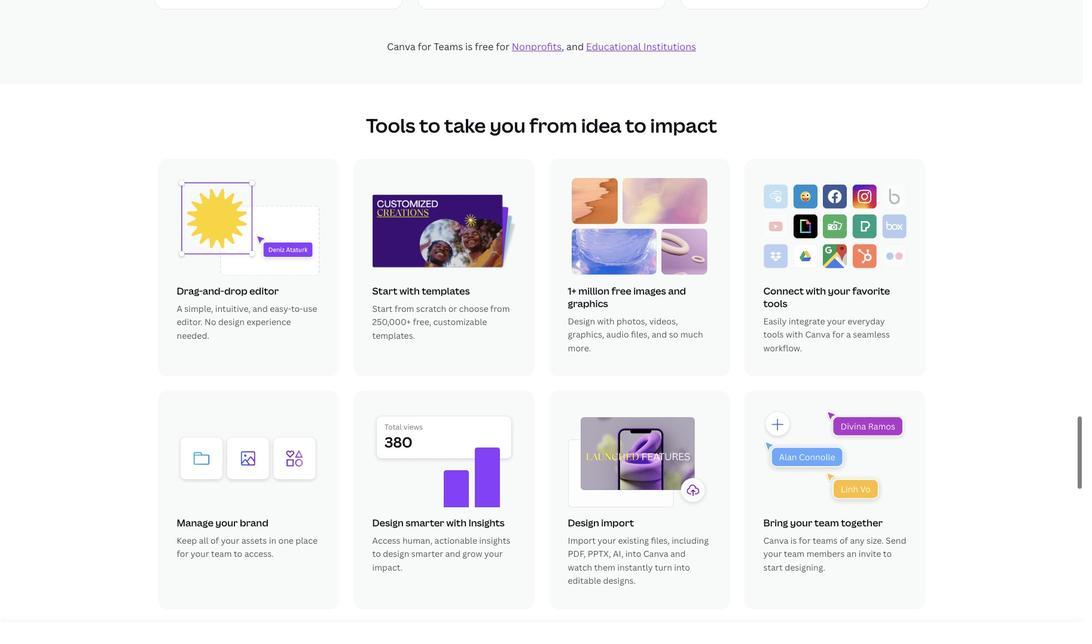 Task type: describe. For each thing, give the bounding box(es) containing it.
insights
[[469, 517, 505, 530]]

files, inside design import import your existing files, including pdf, pptx, ai, into canva and watch them instantly turn into editable designs.
[[651, 536, 670, 547]]

with up workflow.
[[786, 329, 804, 341]]

bring your team together canva is for teams of any size. send your team members an invite to start designing.
[[764, 517, 907, 574]]

2 horizontal spatial team
[[815, 517, 840, 530]]

idea
[[581, 112, 622, 138]]

favorite
[[853, 285, 891, 298]]

design for design import
[[568, 517, 600, 530]]

your right bring
[[791, 517, 813, 530]]

everyday
[[848, 316, 885, 327]]

to inside bring your team together canva is for teams of any size. send your team members an invite to start designing.
[[884, 549, 892, 560]]

a
[[177, 303, 182, 315]]

invite
[[859, 549, 882, 560]]

for inside connect with your favorite tools easily integrate your everyday tools with canva for a seamless workflow.
[[833, 329, 845, 341]]

your up start
[[764, 549, 782, 560]]

drag-
[[177, 285, 203, 298]]

your left brand on the bottom left
[[216, 517, 238, 530]]

,
[[562, 40, 564, 53]]

audio
[[607, 329, 629, 341]]

start with templates start from scratch or choose from 250,000+ free, customizable templates.
[[373, 285, 510, 342]]

any
[[851, 536, 865, 547]]

human,
[[403, 536, 433, 547]]

teams
[[813, 536, 838, 547]]

turn
[[655, 562, 673, 574]]

canva inside bring your team together canva is for teams of any size. send your team members an invite to start designing.
[[764, 536, 789, 547]]

your inside design import import your existing files, including pdf, pptx, ai, into canva and watch them instantly turn into editable designs.
[[598, 536, 617, 547]]

your left assets
[[221, 536, 240, 547]]

editable
[[568, 576, 601, 587]]

your right integrate
[[828, 316, 846, 327]]

design inside drag-and-drop editor a simple, intuitive, and easy-to-use editor. no design experience needed.
[[218, 317, 245, 328]]

customizable
[[434, 317, 487, 328]]

you
[[490, 112, 526, 138]]

for inside manage your brand keep all of your assets in one place for your team to access.
[[177, 549, 189, 560]]

is inside bring your team together canva is for teams of any size. send your team members an invite to start designing.
[[791, 536, 797, 547]]

intuitive,
[[215, 303, 251, 315]]

images
[[634, 285, 667, 298]]

together
[[842, 517, 883, 530]]

so
[[669, 329, 679, 341]]

size.
[[867, 536, 884, 547]]

0 horizontal spatial into
[[626, 549, 642, 560]]

graphics,
[[568, 329, 605, 341]]

educational
[[587, 40, 641, 53]]

for inside bring your team together canva is for teams of any size. send your team members an invite to start designing.
[[799, 536, 811, 547]]

to right idea
[[626, 112, 647, 138]]

tools to take you from idea to impact
[[366, 112, 718, 138]]

use
[[303, 303, 317, 315]]

pptx,
[[588, 549, 611, 560]]

photos,
[[617, 316, 648, 327]]

no
[[205, 317, 216, 328]]

in
[[269, 536, 277, 547]]

nonprofits
[[512, 40, 562, 53]]

easy-
[[270, 303, 291, 315]]

1 horizontal spatial into
[[675, 562, 691, 574]]

scratch
[[416, 303, 447, 315]]

them
[[595, 562, 616, 574]]

canva for teams is free for nonprofits , and educational institutions
[[387, 40, 697, 53]]

to inside design smarter with insights access human, actionable insights to design smarter and grow your impact.
[[373, 549, 381, 560]]

designs.
[[603, 576, 636, 587]]

manage
[[177, 517, 214, 530]]

250,000+
[[373, 317, 411, 328]]

graphics
[[568, 297, 608, 311]]

teams
[[434, 40, 463, 53]]

tools
[[366, 112, 416, 138]]

canva left teams
[[387, 40, 416, 53]]

canva inside connect with your favorite tools easily integrate your everyday tools with canva for a seamless workflow.
[[806, 329, 831, 341]]

simple,
[[185, 303, 213, 315]]

educational institutions link
[[587, 40, 697, 53]]

and inside drag-and-drop editor a simple, intuitive, and easy-to-use editor. no design experience needed.
[[253, 303, 268, 315]]

more.
[[568, 343, 591, 354]]

free,
[[413, 317, 432, 328]]

start
[[764, 562, 783, 574]]

and inside design smarter with insights access human, actionable insights to design smarter and grow your impact.
[[445, 549, 461, 560]]

team for manage your brand
[[211, 549, 232, 560]]

and right the ,
[[567, 40, 584, 53]]

or
[[449, 303, 457, 315]]

an
[[847, 549, 857, 560]]

keep
[[177, 536, 197, 547]]

institutions
[[644, 40, 697, 53]]

and inside design import import your existing files, including pdf, pptx, ai, into canva and watch them instantly turn into editable designs.
[[671, 549, 686, 560]]

choose
[[459, 303, 489, 315]]

nonprofits link
[[512, 40, 562, 53]]

and right 'images'
[[669, 285, 686, 298]]

take
[[444, 112, 486, 138]]

1 start from the top
[[373, 285, 398, 298]]

0 vertical spatial smarter
[[406, 517, 445, 530]]

pdf,
[[568, 549, 586, 560]]



Task type: locate. For each thing, give the bounding box(es) containing it.
team inside manage your brand keep all of your assets in one place for your team to access.
[[211, 549, 232, 560]]

0 horizontal spatial free
[[475, 40, 494, 53]]

ai,
[[613, 549, 624, 560]]

0 horizontal spatial team
[[211, 549, 232, 560]]

your inside design smarter with insights access human, actionable insights to design smarter and grow your impact.
[[485, 549, 503, 560]]

integrate
[[789, 316, 826, 327]]

team up designing. at the right
[[784, 549, 805, 560]]

1 of from the left
[[211, 536, 219, 547]]

videos,
[[650, 316, 678, 327]]

to left take
[[420, 112, 441, 138]]

your
[[829, 285, 851, 298], [828, 316, 846, 327], [216, 517, 238, 530], [791, 517, 813, 530], [221, 536, 240, 547], [598, 536, 617, 547], [485, 549, 503, 560], [191, 549, 209, 560], [764, 549, 782, 560]]

and down videos,
[[652, 329, 667, 341]]

tools
[[764, 297, 788, 311], [764, 329, 784, 341]]

canva down bring
[[764, 536, 789, 547]]

design inside design smarter with insights access human, actionable insights to design smarter and grow your impact.
[[383, 549, 410, 560]]

a
[[847, 329, 851, 341]]

1 vertical spatial files,
[[651, 536, 670, 547]]

from
[[530, 112, 578, 138], [395, 303, 414, 315], [491, 303, 510, 315]]

from up 250,000+
[[395, 303, 414, 315]]

0 vertical spatial into
[[626, 549, 642, 560]]

bring
[[764, 517, 789, 530]]

design smarter with insights access human, actionable insights to design smarter and grow your impact.
[[373, 517, 511, 574]]

2 of from the left
[[840, 536, 849, 547]]

connect with your favorite tools easily integrate your everyday tools with canva for a seamless workflow.
[[764, 285, 891, 354]]

actionable
[[435, 536, 478, 547]]

import
[[602, 517, 634, 530]]

0 vertical spatial tools
[[764, 297, 788, 311]]

editor.
[[177, 317, 203, 328]]

0 vertical spatial free
[[475, 40, 494, 53]]

seamless
[[853, 329, 891, 341]]

1 horizontal spatial from
[[491, 303, 510, 315]]

smarter
[[406, 517, 445, 530], [412, 549, 443, 560]]

design up impact.
[[383, 549, 410, 560]]

is right teams
[[466, 40, 473, 53]]

your down insights
[[485, 549, 503, 560]]

members
[[807, 549, 845, 560]]

files, inside the 1+ million free images and graphics design with photos, videos, graphics, audio files, and so much more.
[[631, 329, 650, 341]]

of left any at the right of page
[[840, 536, 849, 547]]

0 vertical spatial files,
[[631, 329, 650, 341]]

1 horizontal spatial of
[[840, 536, 849, 547]]

canva
[[387, 40, 416, 53], [806, 329, 831, 341], [764, 536, 789, 547], [644, 549, 669, 560]]

from right choose on the left
[[491, 303, 510, 315]]

one
[[279, 536, 294, 547]]

with inside design smarter with insights access human, actionable insights to design smarter and grow your impact.
[[447, 517, 467, 530]]

design import import your existing files, including pdf, pptx, ai, into canva and watch them instantly turn into editable designs.
[[568, 517, 709, 587]]

impact
[[651, 112, 718, 138]]

into right "turn"
[[675, 562, 691, 574]]

manage your brand keep all of your assets in one place for your team to access.
[[177, 517, 318, 560]]

designing.
[[785, 562, 826, 574]]

and down actionable
[[445, 549, 461, 560]]

design inside design smarter with insights access human, actionable insights to design smarter and grow your impact.
[[373, 517, 404, 530]]

0 vertical spatial start
[[373, 285, 398, 298]]

with up integrate
[[806, 285, 827, 298]]

instantly
[[618, 562, 653, 574]]

0 horizontal spatial design
[[218, 317, 245, 328]]

watch
[[568, 562, 593, 574]]

team for bring your team together
[[784, 549, 805, 560]]

team left the access.
[[211, 549, 232, 560]]

assets
[[242, 536, 267, 547]]

design inside the 1+ million free images and graphics design with photos, videos, graphics, audio files, and so much more.
[[568, 316, 596, 327]]

existing
[[619, 536, 649, 547]]

0 vertical spatial is
[[466, 40, 473, 53]]

1 horizontal spatial free
[[612, 285, 632, 298]]

million
[[579, 285, 610, 298]]

files, right the existing
[[651, 536, 670, 547]]

1 vertical spatial free
[[612, 285, 632, 298]]

and
[[567, 40, 584, 53], [669, 285, 686, 298], [253, 303, 268, 315], [652, 329, 667, 341], [445, 549, 461, 560], [671, 549, 686, 560]]

1+ million free images and graphics design with photos, videos, graphics, audio files, and so much more.
[[568, 285, 704, 354]]

design up graphics,
[[568, 316, 596, 327]]

to-
[[291, 303, 303, 315]]

free right million
[[612, 285, 632, 298]]

workflow.
[[764, 343, 803, 354]]

including
[[672, 536, 709, 547]]

for
[[418, 40, 432, 53], [496, 40, 510, 53], [833, 329, 845, 341], [799, 536, 811, 547], [177, 549, 189, 560]]

impact.
[[373, 562, 403, 574]]

drag-and-drop editor a simple, intuitive, and easy-to-use editor. no design experience needed.
[[177, 285, 317, 342]]

design
[[218, 317, 245, 328], [383, 549, 410, 560]]

with up audio
[[598, 316, 615, 327]]

with up actionable
[[447, 517, 467, 530]]

with up scratch
[[400, 285, 420, 298]]

canva up "turn"
[[644, 549, 669, 560]]

your up 'pptx,'
[[598, 536, 617, 547]]

easily
[[764, 316, 787, 327]]

and-
[[203, 285, 224, 298]]

0 horizontal spatial is
[[466, 40, 473, 53]]

free inside the 1+ million free images and graphics design with photos, videos, graphics, audio files, and so much more.
[[612, 285, 632, 298]]

1 vertical spatial tools
[[764, 329, 784, 341]]

1 horizontal spatial design
[[383, 549, 410, 560]]

with
[[400, 285, 420, 298], [806, 285, 827, 298], [598, 316, 615, 327], [786, 329, 804, 341], [447, 517, 467, 530]]

0 vertical spatial design
[[218, 317, 245, 328]]

to down access
[[373, 549, 381, 560]]

experience
[[247, 317, 291, 328]]

team up teams
[[815, 517, 840, 530]]

editor
[[250, 285, 279, 298]]

2 horizontal spatial from
[[530, 112, 578, 138]]

files, down the photos,
[[631, 329, 650, 341]]

tools up easily
[[764, 297, 788, 311]]

grow
[[463, 549, 483, 560]]

from right you
[[530, 112, 578, 138]]

start
[[373, 285, 398, 298], [373, 303, 393, 315]]

design up access
[[373, 517, 404, 530]]

of inside bring your team together canva is for teams of any size. send your team members an invite to start designing.
[[840, 536, 849, 547]]

connect
[[764, 285, 804, 298]]

design
[[568, 316, 596, 327], [373, 517, 404, 530], [568, 517, 600, 530]]

brand
[[240, 517, 269, 530]]

1 vertical spatial is
[[791, 536, 797, 547]]

smarter up human,
[[406, 517, 445, 530]]

of inside manage your brand keep all of your assets in one place for your team to access.
[[211, 536, 219, 547]]

much
[[681, 329, 704, 341]]

smarter down human,
[[412, 549, 443, 560]]

of right all
[[211, 536, 219, 547]]

2 start from the top
[[373, 303, 393, 315]]

to inside manage your brand keep all of your assets in one place for your team to access.
[[234, 549, 243, 560]]

access.
[[245, 549, 274, 560]]

import
[[568, 536, 596, 547]]

templates
[[422, 285, 470, 298]]

canva inside design import import your existing files, including pdf, pptx, ai, into canva and watch them instantly turn into editable designs.
[[644, 549, 669, 560]]

send
[[886, 536, 907, 547]]

free right teams
[[475, 40, 494, 53]]

and up experience
[[253, 303, 268, 315]]

templates.
[[373, 330, 415, 342]]

place
[[296, 536, 318, 547]]

1 horizontal spatial files,
[[651, 536, 670, 547]]

1 vertical spatial start
[[373, 303, 393, 315]]

1 horizontal spatial team
[[784, 549, 805, 560]]

0 horizontal spatial files,
[[631, 329, 650, 341]]

1 vertical spatial design
[[383, 549, 410, 560]]

your left "favorite"
[[829, 285, 851, 298]]

from for you
[[530, 112, 578, 138]]

insights
[[480, 536, 511, 547]]

2 tools from the top
[[764, 329, 784, 341]]

1+
[[568, 285, 577, 298]]

design inside design import import your existing files, including pdf, pptx, ai, into canva and watch them instantly turn into editable designs.
[[568, 517, 600, 530]]

with inside "start with templates start from scratch or choose from 250,000+ free, customizable templates."
[[400, 285, 420, 298]]

free
[[475, 40, 494, 53], [612, 285, 632, 298]]

0 horizontal spatial from
[[395, 303, 414, 315]]

design for design smarter with insights
[[373, 517, 404, 530]]

to down send
[[884, 549, 892, 560]]

0 horizontal spatial of
[[211, 536, 219, 547]]

access
[[373, 536, 401, 547]]

to
[[420, 112, 441, 138], [626, 112, 647, 138], [373, 549, 381, 560], [234, 549, 243, 560], [884, 549, 892, 560]]

files,
[[631, 329, 650, 341], [651, 536, 670, 547]]

to down assets
[[234, 549, 243, 560]]

design down the intuitive,
[[218, 317, 245, 328]]

1 vertical spatial smarter
[[412, 549, 443, 560]]

canva down integrate
[[806, 329, 831, 341]]

all
[[199, 536, 209, 547]]

needed.
[[177, 330, 209, 342]]

into down the existing
[[626, 549, 642, 560]]

from for start
[[395, 303, 414, 315]]

1 horizontal spatial is
[[791, 536, 797, 547]]

with inside the 1+ million free images and graphics design with photos, videos, graphics, audio files, and so much more.
[[598, 316, 615, 327]]

drop
[[224, 285, 248, 298]]

1 vertical spatial into
[[675, 562, 691, 574]]

design up import
[[568, 517, 600, 530]]

your down all
[[191, 549, 209, 560]]

1 tools from the top
[[764, 297, 788, 311]]

tools down easily
[[764, 329, 784, 341]]

and down including
[[671, 549, 686, 560]]

is up designing. at the right
[[791, 536, 797, 547]]



Task type: vqa. For each thing, say whether or not it's contained in the screenshot.


